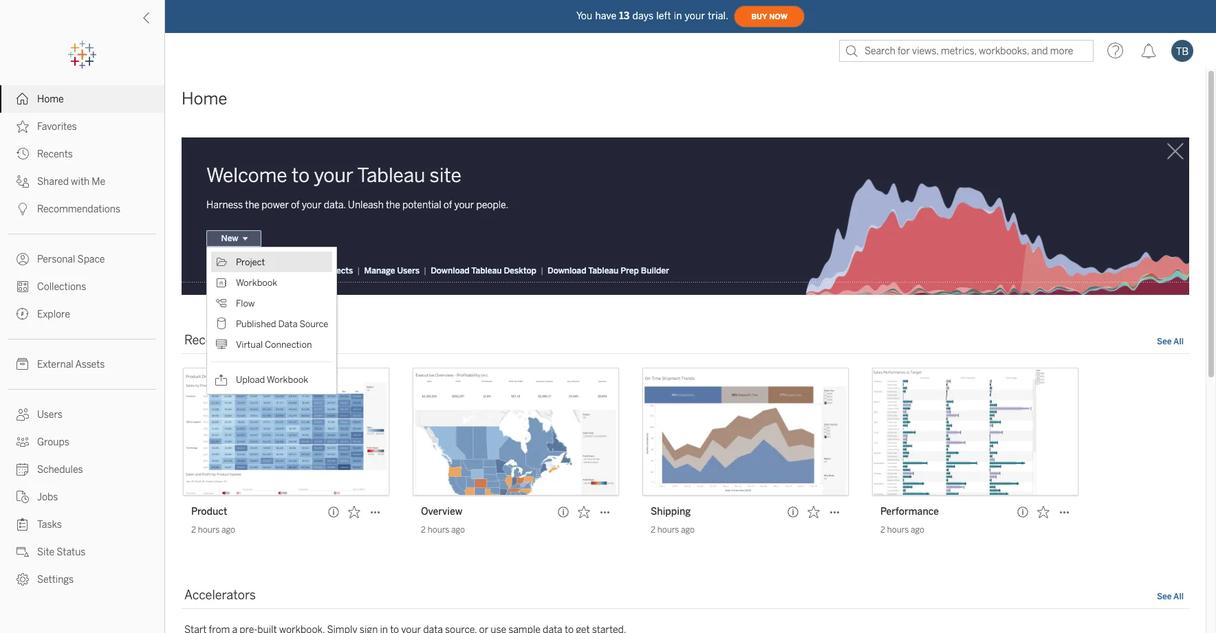 Task type: describe. For each thing, give the bounding box(es) containing it.
accelerators
[[184, 588, 256, 603]]

harness
[[206, 200, 243, 211]]

by text only_f5he34f image for recommendations
[[17, 203, 29, 215]]

by text only_f5he34f image for site status
[[17, 546, 29, 559]]

data.
[[324, 200, 346, 211]]

2 download from the left
[[548, 266, 586, 276]]

2 horizontal spatial tableau
[[588, 266, 619, 276]]

1 download from the left
[[431, 266, 470, 276]]

left
[[656, 10, 671, 22]]

ago for performance
[[911, 526, 924, 535]]

tasks
[[37, 519, 62, 531]]

upload for upload workbook | manage projects | manage users | download tableau desktop | download tableau prep builder
[[207, 266, 235, 276]]

you
[[576, 10, 592, 22]]

site status
[[37, 547, 86, 559]]

schedules
[[37, 464, 83, 476]]

shared with me
[[37, 176, 105, 188]]

2 of from the left
[[443, 200, 452, 211]]

main navigation. press the up and down arrow keys to access links. element
[[0, 85, 164, 594]]

1 the from the left
[[245, 200, 259, 211]]

new
[[221, 234, 238, 244]]

people.
[[476, 200, 508, 211]]

manage users link
[[363, 266, 420, 277]]

see all link for recents
[[1157, 336, 1184, 350]]

2 hours ago for product
[[191, 526, 235, 535]]

download tableau prep builder link
[[547, 266, 670, 277]]

shared
[[37, 176, 69, 188]]

collections link
[[0, 273, 164, 301]]

power
[[262, 200, 289, 211]]

me
[[92, 176, 105, 188]]

by text only_f5he34f image for settings
[[17, 574, 29, 586]]

see all for accelerators
[[1157, 592, 1184, 602]]

schedules link
[[0, 456, 164, 484]]

by text only_f5he34f image for explore
[[17, 308, 29, 321]]

overview
[[421, 506, 462, 518]]

hours for overview
[[428, 526, 449, 535]]

buy now
[[751, 12, 788, 21]]

project menu item
[[211, 252, 333, 273]]

site
[[430, 164, 461, 187]]

buy
[[751, 12, 767, 21]]

0 horizontal spatial tableau
[[357, 164, 425, 187]]

with
[[71, 176, 90, 188]]

0 vertical spatial users
[[397, 266, 420, 276]]

1 manage from the left
[[287, 266, 318, 276]]

your right in
[[685, 10, 705, 22]]

your up the data.
[[314, 164, 353, 187]]

unleash
[[348, 200, 384, 211]]

2 | from the left
[[357, 266, 360, 276]]

2 for performance
[[880, 526, 885, 535]]

2 for shipping
[[651, 526, 656, 535]]

recents inside main navigation. press the up and down arrow keys to access links. 'element'
[[37, 149, 73, 160]]

by text only_f5he34f image for groups
[[17, 436, 29, 448]]

ago for overview
[[451, 526, 465, 535]]

by text only_f5he34f image for personal space
[[17, 253, 29, 265]]

favorites link
[[0, 113, 164, 140]]

recents link
[[0, 140, 164, 168]]

personal space
[[37, 254, 105, 265]]

published
[[236, 319, 276, 329]]

2 hours ago for shipping
[[651, 526, 695, 535]]

4 | from the left
[[541, 266, 543, 276]]

desktop
[[504, 266, 536, 276]]

site
[[37, 547, 54, 559]]

to
[[292, 164, 310, 187]]

by text only_f5he34f image for external assets
[[17, 358, 29, 371]]

connection
[[265, 340, 312, 350]]

1 of from the left
[[291, 200, 300, 211]]

by text only_f5he34f image for jobs
[[17, 491, 29, 503]]

external assets link
[[0, 351, 164, 378]]

status
[[57, 547, 86, 559]]

by text only_f5he34f image for collections
[[17, 281, 29, 293]]

1 vertical spatial workbook
[[236, 278, 277, 288]]

workbook for upload workbook | manage projects | manage users | download tableau desktop | download tableau prep builder
[[237, 266, 276, 276]]

download tableau desktop link
[[430, 266, 537, 277]]

performance
[[880, 506, 939, 518]]

2 for product
[[191, 526, 196, 535]]

harness the power of your data. unleash the potential of your people.
[[206, 200, 508, 211]]

hours for performance
[[887, 526, 909, 535]]



Task type: locate. For each thing, give the bounding box(es) containing it.
2 2 from the left
[[421, 526, 426, 535]]

1 see from the top
[[1157, 337, 1172, 347]]

3 by text only_f5he34f image from the top
[[17, 175, 29, 188]]

users link
[[0, 401, 164, 429]]

2 manage from the left
[[364, 266, 395, 276]]

4 2 from the left
[[880, 526, 885, 535]]

Search for views, metrics, workbooks, and more text field
[[839, 40, 1094, 62]]

upload workbook button
[[206, 266, 277, 277]]

jobs link
[[0, 484, 164, 511]]

2 2 hours ago from the left
[[421, 526, 465, 535]]

tableau up "unleash"
[[357, 164, 425, 187]]

space
[[77, 254, 105, 265]]

your left the data.
[[302, 200, 322, 211]]

by text only_f5he34f image for recents
[[17, 148, 29, 160]]

ago down shipping
[[681, 526, 695, 535]]

by text only_f5he34f image inside home link
[[17, 93, 29, 105]]

by text only_f5he34f image inside settings link
[[17, 574, 29, 586]]

shared with me link
[[0, 168, 164, 195]]

site status link
[[0, 539, 164, 566]]

recents left virtual
[[184, 333, 230, 348]]

4 by text only_f5he34f image from the top
[[17, 358, 29, 371]]

by text only_f5he34f image inside external assets 'link'
[[17, 358, 29, 371]]

see all for recents
[[1157, 337, 1184, 347]]

| right project
[[280, 266, 283, 276]]

2 down product
[[191, 526, 196, 535]]

assets
[[75, 359, 105, 371]]

by text only_f5he34f image for schedules
[[17, 464, 29, 476]]

3 hours from the left
[[657, 526, 679, 535]]

0 vertical spatial see all link
[[1157, 336, 1184, 350]]

users
[[397, 266, 420, 276], [37, 409, 63, 421]]

0 vertical spatial see all
[[1157, 337, 1184, 347]]

2 ago from the left
[[451, 526, 465, 535]]

2 down performance
[[880, 526, 885, 535]]

by text only_f5he34f image inside jobs link
[[17, 491, 29, 503]]

2 down overview
[[421, 526, 426, 535]]

1 vertical spatial recents
[[184, 333, 230, 348]]

recommendations
[[37, 204, 120, 215]]

collections
[[37, 281, 86, 293]]

of
[[291, 200, 300, 211], [443, 200, 452, 211]]

navigation panel element
[[0, 41, 164, 594]]

of right potential
[[443, 200, 452, 211]]

4 by text only_f5he34f image from the top
[[17, 203, 29, 215]]

2 hours ago
[[191, 526, 235, 535], [421, 526, 465, 535], [651, 526, 695, 535], [880, 526, 924, 535]]

users down potential
[[397, 266, 420, 276]]

1 vertical spatial see
[[1157, 592, 1172, 602]]

ago down overview
[[451, 526, 465, 535]]

trial.
[[708, 10, 728, 22]]

1 | from the left
[[280, 266, 283, 276]]

settings
[[37, 574, 74, 586]]

2 see all from the top
[[1157, 592, 1184, 602]]

upload down virtual
[[236, 375, 265, 385]]

2 hours ago down overview
[[421, 526, 465, 535]]

manage left 'projects' at top
[[287, 266, 318, 276]]

1 see all link from the top
[[1157, 336, 1184, 350]]

1 horizontal spatial upload
[[236, 375, 265, 385]]

now
[[769, 12, 788, 21]]

buy now button
[[734, 6, 805, 28]]

upload for upload workbook
[[236, 375, 265, 385]]

by text only_f5he34f image inside the favorites link
[[17, 120, 29, 133]]

2 hours ago for overview
[[421, 526, 465, 535]]

recents up shared
[[37, 149, 73, 160]]

hours down performance
[[887, 526, 909, 535]]

workbook up the flow
[[237, 266, 276, 276]]

7 by text only_f5he34f image from the top
[[17, 519, 29, 531]]

by text only_f5he34f image inside personal space link
[[17, 253, 29, 265]]

see for accelerators
[[1157, 592, 1172, 602]]

1 vertical spatial all
[[1173, 592, 1184, 602]]

1 horizontal spatial tableau
[[471, 266, 502, 276]]

home inside main navigation. press the up and down arrow keys to access links. 'element'
[[37, 94, 64, 105]]

by text only_f5he34f image inside collections link
[[17, 281, 29, 293]]

users inside main navigation. press the up and down arrow keys to access links. 'element'
[[37, 409, 63, 421]]

all for accelerators
[[1173, 592, 1184, 602]]

by text only_f5he34f image for favorites
[[17, 120, 29, 133]]

settings link
[[0, 566, 164, 594]]

external
[[37, 359, 73, 371]]

data
[[278, 319, 297, 329]]

groups link
[[0, 429, 164, 456]]

manage projects link
[[287, 266, 354, 277]]

4 hours from the left
[[887, 526, 909, 535]]

upload left project
[[207, 266, 235, 276]]

tableau left prep
[[588, 266, 619, 276]]

by text only_f5he34f image
[[17, 120, 29, 133], [17, 281, 29, 293], [17, 308, 29, 321], [17, 358, 29, 371], [17, 409, 29, 421], [17, 436, 29, 448], [17, 491, 29, 503], [17, 546, 29, 559]]

0 vertical spatial upload
[[207, 266, 235, 276]]

published data source
[[236, 319, 328, 329]]

see
[[1157, 337, 1172, 347], [1157, 592, 1172, 602]]

0 horizontal spatial download
[[431, 266, 470, 276]]

by text only_f5he34f image left 'collections'
[[17, 281, 29, 293]]

5 by text only_f5he34f image from the top
[[17, 253, 29, 265]]

source
[[299, 319, 328, 329]]

2 by text only_f5he34f image from the top
[[17, 281, 29, 293]]

2 hours ago down product
[[191, 526, 235, 535]]

home
[[182, 89, 227, 109], [37, 94, 64, 105]]

0 horizontal spatial recents
[[37, 149, 73, 160]]

2 vertical spatial workbook
[[267, 375, 308, 385]]

ago for product
[[221, 526, 235, 535]]

5 by text only_f5he34f image from the top
[[17, 409, 29, 421]]

0 horizontal spatial the
[[245, 200, 259, 211]]

you have 13 days left in your trial.
[[576, 10, 728, 22]]

1 horizontal spatial of
[[443, 200, 452, 211]]

2 hours from the left
[[428, 526, 449, 535]]

6 by text only_f5he34f image from the top
[[17, 436, 29, 448]]

1 horizontal spatial users
[[397, 266, 420, 276]]

menu
[[207, 248, 337, 394]]

by text only_f5he34f image up groups link
[[17, 409, 29, 421]]

4 2 hours ago from the left
[[880, 526, 924, 535]]

by text only_f5he34f image inside shared with me link
[[17, 175, 29, 188]]

download right the desktop
[[548, 266, 586, 276]]

tableau
[[357, 164, 425, 187], [471, 266, 502, 276], [588, 266, 619, 276]]

by text only_f5he34f image left external
[[17, 358, 29, 371]]

ago for shipping
[[681, 526, 695, 535]]

1 ago from the left
[[221, 526, 235, 535]]

3 2 from the left
[[651, 526, 656, 535]]

by text only_f5he34f image for shared with me
[[17, 175, 29, 188]]

workbook
[[237, 266, 276, 276], [236, 278, 277, 288], [267, 375, 308, 385]]

see for recents
[[1157, 337, 1172, 347]]

shipping
[[651, 506, 691, 518]]

projects
[[321, 266, 353, 276]]

8 by text only_f5he34f image from the top
[[17, 574, 29, 586]]

prep
[[621, 266, 639, 276]]

virtual connection
[[236, 340, 312, 350]]

hours down shipping
[[657, 526, 679, 535]]

workbook for upload workbook
[[267, 375, 308, 385]]

0 vertical spatial recents
[[37, 149, 73, 160]]

ago
[[221, 526, 235, 535], [451, 526, 465, 535], [681, 526, 695, 535], [911, 526, 924, 535]]

1 all from the top
[[1173, 337, 1184, 347]]

the right "unleash"
[[386, 200, 400, 211]]

by text only_f5he34f image left site at the left
[[17, 546, 29, 559]]

ago down product
[[221, 526, 235, 535]]

4 ago from the left
[[911, 526, 924, 535]]

by text only_f5he34f image inside site status link
[[17, 546, 29, 559]]

1 vertical spatial users
[[37, 409, 63, 421]]

the
[[245, 200, 259, 211], [386, 200, 400, 211]]

13
[[619, 10, 630, 22]]

0 horizontal spatial users
[[37, 409, 63, 421]]

of right power
[[291, 200, 300, 211]]

external assets
[[37, 359, 105, 371]]

2 the from the left
[[386, 200, 400, 211]]

1 horizontal spatial recents
[[184, 333, 230, 348]]

3 | from the left
[[424, 266, 427, 276]]

0 horizontal spatial manage
[[287, 266, 318, 276]]

2 down shipping
[[651, 526, 656, 535]]

by text only_f5he34f image for users
[[17, 409, 29, 421]]

upload
[[207, 266, 235, 276], [236, 375, 265, 385]]

by text only_f5he34f image left jobs
[[17, 491, 29, 503]]

by text only_f5he34f image inside explore link
[[17, 308, 29, 321]]

1 see all from the top
[[1157, 337, 1184, 347]]

1 horizontal spatial the
[[386, 200, 400, 211]]

1 vertical spatial upload
[[236, 375, 265, 385]]

in
[[674, 10, 682, 22]]

by text only_f5he34f image inside recommendations link
[[17, 203, 29, 215]]

| right 'projects' at top
[[357, 266, 360, 276]]

welcome
[[206, 164, 287, 187]]

2 hours ago down performance
[[880, 526, 924, 535]]

all for recents
[[1173, 337, 1184, 347]]

project
[[236, 257, 265, 267]]

hours for shipping
[[657, 526, 679, 535]]

1 by text only_f5he34f image from the top
[[17, 93, 29, 105]]

by text only_f5he34f image left favorites
[[17, 120, 29, 133]]

2 see from the top
[[1157, 592, 1172, 602]]

3 2 hours ago from the left
[[651, 526, 695, 535]]

explore link
[[0, 301, 164, 328]]

your left people.
[[454, 200, 474, 211]]

tableau left the desktop
[[471, 266, 502, 276]]

virtual
[[236, 340, 263, 350]]

workbook down upload workbook button in the left of the page
[[236, 278, 277, 288]]

2 by text only_f5he34f image from the top
[[17, 148, 29, 160]]

see all link
[[1157, 336, 1184, 350], [1157, 591, 1184, 606]]

users up groups
[[37, 409, 63, 421]]

download right manage users link
[[431, 266, 470, 276]]

personal
[[37, 254, 75, 265]]

by text only_f5he34f image inside tasks link
[[17, 519, 29, 531]]

the left power
[[245, 200, 259, 211]]

0 horizontal spatial of
[[291, 200, 300, 211]]

favorites
[[37, 121, 77, 133]]

1 vertical spatial see all
[[1157, 592, 1184, 602]]

builder
[[641, 266, 669, 276]]

new button
[[206, 231, 261, 247]]

potential
[[402, 200, 441, 211]]

1 2 hours ago from the left
[[191, 526, 235, 535]]

0 vertical spatial see
[[1157, 337, 1172, 347]]

0 horizontal spatial home
[[37, 94, 64, 105]]

1 2 from the left
[[191, 526, 196, 535]]

2 see all link from the top
[[1157, 591, 1184, 606]]

product
[[191, 506, 227, 518]]

by text only_f5he34f image left explore
[[17, 308, 29, 321]]

by text only_f5he34f image inside groups link
[[17, 436, 29, 448]]

2 hours ago for performance
[[880, 526, 924, 535]]

8 by text only_f5he34f image from the top
[[17, 546, 29, 559]]

have
[[595, 10, 616, 22]]

welcome to your tableau site
[[206, 164, 461, 187]]

0 horizontal spatial upload
[[207, 266, 235, 276]]

by text only_f5he34f image inside "users" link
[[17, 409, 29, 421]]

tasks link
[[0, 511, 164, 539]]

hours down product
[[198, 526, 220, 535]]

see all
[[1157, 337, 1184, 347], [1157, 592, 1184, 602]]

0 vertical spatial workbook
[[237, 266, 276, 276]]

|
[[280, 266, 283, 276], [357, 266, 360, 276], [424, 266, 427, 276], [541, 266, 543, 276]]

download
[[431, 266, 470, 276], [548, 266, 586, 276]]

hours down overview
[[428, 526, 449, 535]]

jobs
[[37, 492, 58, 503]]

1 horizontal spatial home
[[182, 89, 227, 109]]

by text only_f5he34f image for tasks
[[17, 519, 29, 531]]

| right the desktop
[[541, 266, 543, 276]]

hours for product
[[198, 526, 220, 535]]

flow
[[236, 298, 255, 309]]

all
[[1173, 337, 1184, 347], [1173, 592, 1184, 602]]

| right manage users link
[[424, 266, 427, 276]]

ago down performance
[[911, 526, 924, 535]]

1 hours from the left
[[198, 526, 220, 535]]

1 by text only_f5he34f image from the top
[[17, 120, 29, 133]]

explore
[[37, 309, 70, 321]]

hours
[[198, 526, 220, 535], [428, 526, 449, 535], [657, 526, 679, 535], [887, 526, 909, 535]]

1 vertical spatial see all link
[[1157, 591, 1184, 606]]

by text only_f5he34f image inside recents link
[[17, 148, 29, 160]]

3 ago from the left
[[681, 526, 695, 535]]

manage right 'projects' at top
[[364, 266, 395, 276]]

upload workbook | manage projects | manage users | download tableau desktop | download tableau prep builder
[[207, 266, 669, 276]]

groups
[[37, 437, 69, 448]]

workbook down connection
[[267, 375, 308, 385]]

by text only_f5he34f image inside schedules link
[[17, 464, 29, 476]]

menu containing project
[[207, 248, 337, 394]]

3 by text only_f5he34f image from the top
[[17, 308, 29, 321]]

1 horizontal spatial manage
[[364, 266, 395, 276]]

2 for overview
[[421, 526, 426, 535]]

recents
[[37, 149, 73, 160], [184, 333, 230, 348]]

personal space link
[[0, 246, 164, 273]]

1 horizontal spatial download
[[548, 266, 586, 276]]

by text only_f5he34f image left groups
[[17, 436, 29, 448]]

manage
[[287, 266, 318, 276], [364, 266, 395, 276]]

your
[[685, 10, 705, 22], [314, 164, 353, 187], [302, 200, 322, 211], [454, 200, 474, 211]]

2 hours ago down shipping
[[651, 526, 695, 535]]

by text only_f5he34f image
[[17, 93, 29, 105], [17, 148, 29, 160], [17, 175, 29, 188], [17, 203, 29, 215], [17, 253, 29, 265], [17, 464, 29, 476], [17, 519, 29, 531], [17, 574, 29, 586]]

0 vertical spatial all
[[1173, 337, 1184, 347]]

upload workbook
[[236, 375, 308, 385]]

home link
[[0, 85, 164, 113]]

by text only_f5he34f image for home
[[17, 93, 29, 105]]

2 all from the top
[[1173, 592, 1184, 602]]

6 by text only_f5he34f image from the top
[[17, 464, 29, 476]]

7 by text only_f5he34f image from the top
[[17, 491, 29, 503]]

see all link for accelerators
[[1157, 591, 1184, 606]]

days
[[632, 10, 654, 22]]

recommendations link
[[0, 195, 164, 223]]



Task type: vqa. For each thing, say whether or not it's contained in the screenshot.
by text only_f5he34f image for External Assets
yes



